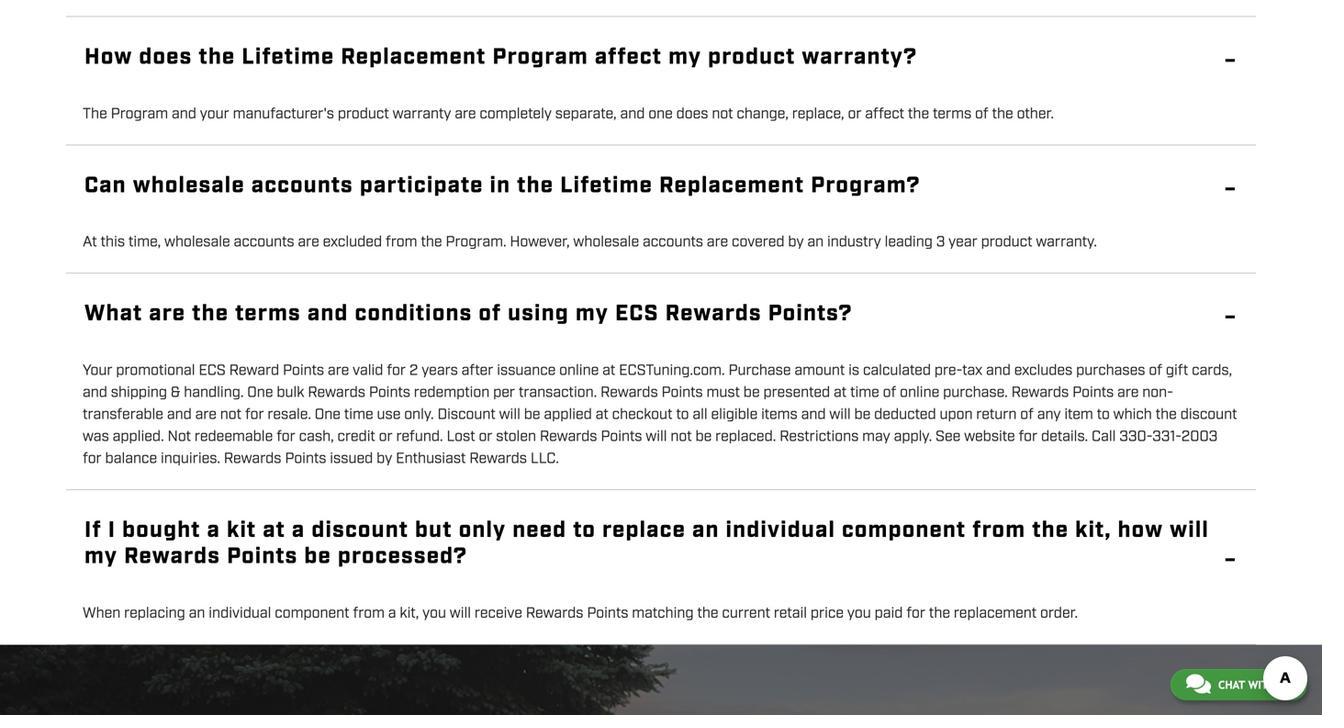 Task type: vqa. For each thing, say whether or not it's contained in the screenshot.
for
yes



Task type: describe. For each thing, give the bounding box(es) containing it.
for left 2
[[387, 361, 406, 381]]

what are the terms and conditions of using my ecs rewards points?
[[84, 299, 853, 329]]

transferable
[[83, 405, 163, 425]]

discount inside if i bought a kit at a discount but only need to replace an individual component from the kit, how will my rewards points be processed?
[[312, 516, 409, 545]]

and down your
[[83, 383, 107, 403]]

receive
[[475, 604, 523, 624]]

rewards down excludes
[[1012, 383, 1069, 403]]

1 vertical spatial time
[[344, 405, 373, 425]]

excluded
[[323, 233, 382, 252]]

the inside your promotional ecs reward points are valid for 2 years after issuance online at ecstuning.com. purchase amount is calculated pre-tax and excludes purchases of gift cards, and shipping & handling.  one bulk rewards points redemption per transaction. rewards points must be presented at time of online purchase. rewards points are non- transferable and are not for resale. one time use only. discount will be applied at checkout to all eligible items and will be deducted upon return of any item to which the discount was applied. not redeemable for cash, credit or refund.  lost or stolen rewards points will not be replaced. restrictions may apply. see website for details.  call 330-331-2003 for balance inquiries. rewards points issued by enthusiast rewards llc.
[[1156, 405, 1177, 425]]

0 horizontal spatial terms
[[235, 299, 301, 329]]

at right applied
[[596, 405, 609, 425]]

need
[[513, 516, 567, 545]]

for down any at the bottom right
[[1019, 427, 1038, 447]]

cards,
[[1192, 361, 1233, 381]]

rewards inside if i bought a kit at a discount but only need to replace an individual component from the kit, how will my rewards points be processed?
[[124, 542, 221, 572]]

after
[[462, 361, 494, 381]]

processed?
[[338, 542, 467, 572]]

wholesale up time,
[[133, 171, 245, 200]]

call
[[1092, 427, 1116, 447]]

0 horizontal spatial a
[[207, 516, 220, 545]]

0 vertical spatial program
[[493, 43, 589, 72]]

of left gift at the bottom
[[1149, 361, 1163, 381]]

be down all
[[696, 427, 712, 447]]

kit, inside if i bought a kit at a discount but only need to replace an individual component from the kit, how will my rewards points be processed?
[[1076, 516, 1112, 545]]

0 horizontal spatial kit,
[[400, 604, 419, 624]]

2 horizontal spatial or
[[848, 104, 862, 124]]

replaced.
[[716, 427, 776, 447]]

rewards up ecstuning.com.
[[666, 299, 762, 329]]

reward
[[229, 361, 279, 381]]

1 horizontal spatial one
[[315, 405, 341, 425]]

0 horizontal spatial component
[[275, 604, 349, 624]]

however,
[[510, 233, 570, 252]]

for up redeemable
[[245, 405, 264, 425]]

your promotional ecs reward points are valid for 2 years after issuance online at ecstuning.com. purchase amount is calculated pre-tax and excludes purchases of gift cards, and shipping & handling.  one bulk rewards points redemption per transaction. rewards points must be presented at time of online purchase. rewards points are non- transferable and are not for resale. one time use only. discount will be applied at checkout to all eligible items and will be deducted upon return of any item to which the discount was applied. not redeemable for cash, credit or refund.  lost or stolen rewards points will not be replaced. restrictions may apply. see website for details.  call 330-331-2003 for balance inquiries. rewards points issued by enthusiast rewards llc.
[[83, 361, 1238, 469]]

comments image
[[1186, 673, 1211, 695]]

rewards right receive in the left bottom of the page
[[526, 604, 584, 624]]

will down per
[[499, 405, 521, 425]]

1 vertical spatial product
[[338, 104, 389, 124]]

warranty?
[[802, 43, 918, 72]]

only.
[[404, 405, 434, 425]]

discount
[[438, 405, 496, 425]]

1 horizontal spatial or
[[479, 427, 493, 447]]

rewards down redeemable
[[224, 449, 281, 469]]

the right paid
[[929, 604, 951, 624]]

0 vertical spatial lifetime
[[242, 43, 335, 72]]

at inside if i bought a kit at a discount but only need to replace an individual component from the kit, how will my rewards points be processed?
[[263, 516, 286, 545]]

gift
[[1166, 361, 1189, 381]]

excludes
[[1015, 361, 1073, 381]]

my inside if i bought a kit at a discount but only need to replace an individual component from the kit, how will my rewards points be processed?
[[84, 542, 118, 572]]

all
[[693, 405, 708, 425]]

per
[[493, 383, 515, 403]]

1 horizontal spatial time
[[850, 383, 880, 403]]

0 vertical spatial one
[[247, 383, 273, 403]]

&
[[171, 383, 180, 403]]

enthusiast
[[396, 449, 466, 469]]

i
[[108, 516, 116, 545]]

transaction.
[[519, 383, 597, 403]]

replace
[[603, 516, 686, 545]]

how does the lifetime replacement program affect my product warranty?
[[84, 43, 918, 72]]

handling.
[[184, 383, 244, 403]]

ecs inside your promotional ecs reward points are valid for 2 years after issuance online at ecstuning.com. purchase amount is calculated pre-tax and excludes purchases of gift cards, and shipping & handling.  one bulk rewards points redemption per transaction. rewards points must be presented at time of online purchase. rewards points are non- transferable and are not for resale. one time use only. discount will be applied at checkout to all eligible items and will be deducted upon return of any item to which the discount was applied. not redeemable for cash, credit or refund.  lost or stolen rewards points will not be replaced. restrictions may apply. see website for details.  call 330-331-2003 for balance inquiries. rewards points issued by enthusiast rewards llc.
[[199, 361, 226, 381]]

refund.
[[396, 427, 443, 447]]

1 vertical spatial my
[[576, 299, 609, 329]]

1 horizontal spatial lifetime
[[560, 171, 653, 200]]

redemption
[[414, 383, 490, 403]]

1 vertical spatial affect
[[865, 104, 905, 124]]

2 horizontal spatial my
[[669, 43, 702, 72]]

the left other.
[[992, 104, 1014, 124]]

website
[[965, 427, 1015, 447]]

the up your
[[199, 43, 235, 72]]

year
[[949, 233, 978, 252]]

checkout
[[612, 405, 673, 425]]

and left one
[[620, 104, 645, 124]]

of down calculated
[[883, 383, 897, 403]]

was
[[83, 427, 109, 447]]

of left using
[[479, 299, 502, 329]]

which
[[1114, 405, 1152, 425]]

this
[[101, 233, 125, 252]]

an inside if i bought a kit at a discount but only need to replace an individual component from the kit, how will my rewards points be processed?
[[692, 516, 720, 545]]

are left covered
[[707, 233, 728, 252]]

applied
[[544, 405, 592, 425]]

bought
[[122, 516, 201, 545]]

your
[[200, 104, 229, 124]]

are up which
[[1118, 383, 1139, 403]]

replacement
[[954, 604, 1037, 624]]

chat with us link
[[1171, 670, 1308, 701]]

of left any at the bottom right
[[1021, 405, 1034, 425]]

be down purchase
[[744, 383, 760, 403]]

0 vertical spatial replacement
[[341, 43, 486, 72]]

a for kit
[[292, 516, 305, 545]]

are right "warranty"
[[455, 104, 476, 124]]

rewards down applied
[[540, 427, 597, 447]]

us
[[1279, 679, 1292, 692]]

llc.
[[531, 449, 559, 469]]

replacing
[[124, 604, 185, 624]]

purchases
[[1076, 361, 1146, 381]]

the right 'in'
[[517, 171, 554, 200]]

1 horizontal spatial online
[[900, 383, 940, 403]]

the down warranty?
[[908, 104, 930, 124]]

price
[[811, 604, 844, 624]]

and up restrictions
[[801, 405, 826, 425]]

years
[[422, 361, 458, 381]]

must
[[707, 383, 740, 403]]

your
[[83, 361, 113, 381]]

3
[[937, 233, 945, 252]]

amount
[[795, 361, 845, 381]]

change,
[[737, 104, 789, 124]]

individual inside if i bought a kit at a discount but only need to replace an individual component from the kit, how will my rewards points be processed?
[[726, 516, 836, 545]]

conditions
[[355, 299, 472, 329]]

the up handling.
[[192, 299, 229, 329]]

kit
[[227, 516, 256, 545]]

completely
[[480, 104, 552, 124]]

any
[[1038, 405, 1061, 425]]

1 horizontal spatial terms
[[933, 104, 972, 124]]

how
[[84, 43, 133, 72]]

for down resale.
[[277, 427, 296, 447]]

restrictions
[[780, 427, 859, 447]]

return
[[977, 405, 1017, 425]]

items
[[761, 405, 798, 425]]

time,
[[128, 233, 161, 252]]

are left valid
[[328, 361, 349, 381]]

2003
[[1182, 427, 1218, 447]]

will down checkout
[[646, 427, 667, 447]]

at down amount
[[834, 383, 847, 403]]

rewards down valid
[[308, 383, 366, 403]]

1 horizontal spatial to
[[676, 405, 689, 425]]

manufacturer's
[[233, 104, 334, 124]]

cash,
[[299, 427, 334, 447]]

and down excluded
[[308, 299, 349, 329]]

wholesale right time,
[[164, 233, 230, 252]]

of left other.
[[975, 104, 989, 124]]

0 horizontal spatial or
[[379, 427, 393, 447]]

bulk
[[277, 383, 304, 403]]

applied.
[[113, 427, 164, 447]]

1 horizontal spatial not
[[671, 427, 692, 447]]

industry
[[827, 233, 881, 252]]

accounts down manufacturer's
[[251, 171, 353, 200]]

warranty
[[393, 104, 451, 124]]



Task type: locate. For each thing, give the bounding box(es) containing it.
0 vertical spatial component
[[842, 516, 966, 545]]

0 horizontal spatial individual
[[209, 604, 271, 624]]

1 horizontal spatial does
[[676, 104, 709, 124]]

0 horizontal spatial time
[[344, 405, 373, 425]]

ecs up ecstuning.com.
[[615, 299, 659, 329]]

2 horizontal spatial product
[[981, 233, 1033, 252]]

1 vertical spatial ecs
[[199, 361, 226, 381]]

claim image
[[0, 645, 1323, 715]]

0 horizontal spatial does
[[139, 43, 192, 72]]

be up may
[[855, 405, 871, 425]]

product right year
[[981, 233, 1033, 252]]

program
[[493, 43, 589, 72], [111, 104, 168, 124]]

use
[[377, 405, 401, 425]]

presented
[[764, 383, 830, 403]]

1 vertical spatial not
[[220, 405, 242, 425]]

an left industry
[[808, 233, 824, 252]]

1 horizontal spatial from
[[386, 233, 417, 252]]

0 vertical spatial by
[[788, 233, 804, 252]]

the
[[199, 43, 235, 72], [908, 104, 930, 124], [992, 104, 1014, 124], [517, 171, 554, 200], [421, 233, 442, 252], [192, 299, 229, 329], [1156, 405, 1177, 425], [1032, 516, 1069, 545], [697, 604, 719, 624], [929, 604, 951, 624]]

other.
[[1017, 104, 1054, 124]]

1 vertical spatial kit,
[[400, 604, 419, 624]]

to inside if i bought a kit at a discount but only need to replace an individual component from the kit, how will my rewards points be processed?
[[573, 516, 596, 545]]

does right one
[[676, 104, 709, 124]]

will
[[499, 405, 521, 425], [830, 405, 851, 425], [646, 427, 667, 447], [1170, 516, 1209, 545], [450, 604, 471, 624]]

are right the what
[[149, 299, 186, 329]]

1 horizontal spatial replacement
[[659, 171, 805, 200]]

be up stolen
[[524, 405, 541, 425]]

covered
[[732, 233, 785, 252]]

lost
[[447, 427, 475, 447]]

0 vertical spatial from
[[386, 233, 417, 252]]

discount
[[1181, 405, 1238, 425], [312, 516, 409, 545]]

and
[[172, 104, 196, 124], [620, 104, 645, 124], [308, 299, 349, 329], [986, 361, 1011, 381], [83, 383, 107, 403], [167, 405, 192, 425], [801, 405, 826, 425]]

chat with us
[[1219, 679, 1292, 692]]

kit, left how at right
[[1076, 516, 1112, 545]]

2 vertical spatial an
[[189, 604, 205, 624]]

0 horizontal spatial online
[[559, 361, 599, 381]]

not left "change,"
[[712, 104, 733, 124]]

are
[[455, 104, 476, 124], [298, 233, 319, 252], [707, 233, 728, 252], [149, 299, 186, 329], [328, 361, 349, 381], [1118, 383, 1139, 403], [195, 405, 217, 425]]

the left current
[[697, 604, 719, 624]]

wholesale
[[133, 171, 245, 200], [164, 233, 230, 252], [573, 233, 639, 252]]

will inside if i bought a kit at a discount but only need to replace an individual component from the kit, how will my rewards points be processed?
[[1170, 516, 1209, 545]]

2 horizontal spatial from
[[973, 516, 1026, 545]]

1 vertical spatial lifetime
[[560, 171, 653, 200]]

0 horizontal spatial program
[[111, 104, 168, 124]]

1 you from the left
[[423, 604, 446, 624]]

one up 'cash,'
[[315, 405, 341, 425]]

1 vertical spatial does
[[676, 104, 709, 124]]

1 vertical spatial program
[[111, 104, 168, 124]]

in
[[490, 171, 511, 200]]

1 horizontal spatial component
[[842, 516, 966, 545]]

does right how
[[139, 43, 192, 72]]

0 vertical spatial my
[[669, 43, 702, 72]]

product left "warranty"
[[338, 104, 389, 124]]

0 vertical spatial online
[[559, 361, 599, 381]]

will right how at right
[[1170, 516, 1209, 545]]

at
[[603, 361, 616, 381], [834, 383, 847, 403], [596, 405, 609, 425], [263, 516, 286, 545]]

component inside if i bought a kit at a discount but only need to replace an individual component from the kit, how will my rewards points be processed?
[[842, 516, 966, 545]]

terms left other.
[[933, 104, 972, 124]]

online up transaction.
[[559, 361, 599, 381]]

apply.
[[894, 427, 932, 447]]

0 vertical spatial ecs
[[615, 299, 659, 329]]

1 vertical spatial by
[[377, 449, 392, 469]]

2 you from the left
[[848, 604, 871, 624]]

the up 331-
[[1156, 405, 1177, 425]]

a for component
[[388, 604, 396, 624]]

0 horizontal spatial product
[[338, 104, 389, 124]]

not
[[168, 427, 191, 447]]

replacement
[[341, 43, 486, 72], [659, 171, 805, 200]]

2 horizontal spatial not
[[712, 104, 733, 124]]

matching
[[632, 604, 694, 624]]

0 horizontal spatial to
[[573, 516, 596, 545]]

product up "change,"
[[708, 43, 796, 72]]

are down handling.
[[195, 405, 217, 425]]

rewards
[[666, 299, 762, 329], [308, 383, 366, 403], [601, 383, 658, 403], [1012, 383, 1069, 403], [540, 427, 597, 447], [224, 449, 281, 469], [470, 449, 527, 469], [124, 542, 221, 572], [526, 604, 584, 624]]

paid
[[875, 604, 903, 624]]

program right the
[[111, 104, 168, 124]]

will left receive in the left bottom of the page
[[450, 604, 471, 624]]

time
[[850, 383, 880, 403], [344, 405, 373, 425]]

will up restrictions
[[830, 405, 851, 425]]

0 horizontal spatial affect
[[595, 43, 662, 72]]

1 horizontal spatial individual
[[726, 516, 836, 545]]

0 vertical spatial product
[[708, 43, 796, 72]]

0 horizontal spatial by
[[377, 449, 392, 469]]

discount inside your promotional ecs reward points are valid for 2 years after issuance online at ecstuning.com. purchase amount is calculated pre-tax and excludes purchases of gift cards, and shipping & handling.  one bulk rewards points redemption per transaction. rewards points must be presented at time of online purchase. rewards points are non- transferable and are not for resale. one time use only. discount will be applied at checkout to all eligible items and will be deducted upon return of any item to which the discount was applied. not redeemable for cash, credit or refund.  lost or stolen rewards points will not be replaced. restrictions may apply. see website for details.  call 330-331-2003 for balance inquiries. rewards points issued by enthusiast rewards llc.
[[1181, 405, 1238, 425]]

kit,
[[1076, 516, 1112, 545], [400, 604, 419, 624]]

a right kit
[[292, 516, 305, 545]]

accounts left excluded
[[234, 233, 294, 252]]

if
[[84, 516, 102, 545]]

to left all
[[676, 405, 689, 425]]

time down is
[[850, 383, 880, 403]]

1 horizontal spatial by
[[788, 233, 804, 252]]

by right issued
[[377, 449, 392, 469]]

to up call
[[1097, 405, 1110, 425]]

1 horizontal spatial an
[[692, 516, 720, 545]]

2 horizontal spatial an
[[808, 233, 824, 252]]

purchase
[[729, 361, 791, 381]]

2 horizontal spatial a
[[388, 604, 396, 624]]

lifetime up manufacturer's
[[242, 43, 335, 72]]

participate
[[360, 171, 484, 200]]

or down use
[[379, 427, 393, 447]]

the
[[83, 104, 107, 124]]

online
[[559, 361, 599, 381], [900, 383, 940, 403]]

1 horizontal spatial discount
[[1181, 405, 1238, 425]]

for
[[387, 361, 406, 381], [245, 405, 264, 425], [277, 427, 296, 447], [1019, 427, 1038, 447], [83, 449, 102, 469], [907, 604, 926, 624]]

how
[[1118, 516, 1164, 545]]

1 vertical spatial from
[[973, 516, 1026, 545]]

0 horizontal spatial ecs
[[199, 361, 226, 381]]

and up not
[[167, 405, 192, 425]]

of
[[975, 104, 989, 124], [479, 299, 502, 329], [1149, 361, 1163, 381], [883, 383, 897, 403], [1021, 405, 1034, 425]]

0 vertical spatial not
[[712, 104, 733, 124]]

retail
[[774, 604, 807, 624]]

one down reward
[[247, 383, 273, 403]]

1 horizontal spatial kit,
[[1076, 516, 1112, 545]]

online up deducted
[[900, 383, 940, 403]]

1 horizontal spatial a
[[292, 516, 305, 545]]

rewards up checkout
[[601, 383, 658, 403]]

eligible
[[711, 405, 758, 425]]

does
[[139, 43, 192, 72], [676, 104, 709, 124]]

2 vertical spatial not
[[671, 427, 692, 447]]

upon
[[940, 405, 973, 425]]

2 horizontal spatial to
[[1097, 405, 1110, 425]]

calculated
[[863, 361, 931, 381]]

by right covered
[[788, 233, 804, 252]]

replacement up covered
[[659, 171, 805, 200]]

non-
[[1143, 383, 1174, 403]]

1 horizontal spatial you
[[848, 604, 871, 624]]

lifetime up at this time, wholesale accounts are excluded from the program. however, wholesale accounts are covered by an                         industry leading 3 year product warranty.
[[560, 171, 653, 200]]

at up checkout
[[603, 361, 616, 381]]

and right tax
[[986, 361, 1011, 381]]

to right need
[[573, 516, 596, 545]]

credit
[[338, 427, 375, 447]]

stolen
[[496, 427, 536, 447]]

issued
[[330, 449, 373, 469]]

wholesale right the however,
[[573, 233, 639, 252]]

if i bought a kit at a discount but only need to replace an individual component from the kit, how will my rewards points be processed?
[[84, 516, 1209, 572]]

time up credit
[[344, 405, 373, 425]]

one
[[649, 104, 673, 124]]

0 vertical spatial discount
[[1181, 405, 1238, 425]]

accounts left covered
[[643, 233, 703, 252]]

inquiries.
[[161, 449, 220, 469]]

issuance
[[497, 361, 556, 381]]

one
[[247, 383, 273, 403], [315, 405, 341, 425]]

the inside if i bought a kit at a discount but only need to replace an individual component from the kit, how will my rewards points be processed?
[[1032, 516, 1069, 545]]

the left program.
[[421, 233, 442, 252]]

can wholesale accounts participate in the lifetime replacement program?
[[84, 171, 921, 200]]

with
[[1249, 679, 1276, 692]]

from inside if i bought a kit at a discount but only need to replace an individual component from the kit, how will my rewards points be processed?
[[973, 516, 1026, 545]]

resale.
[[268, 405, 311, 425]]

or right lost on the bottom
[[479, 427, 493, 447]]

0 horizontal spatial one
[[247, 383, 273, 403]]

2
[[409, 361, 418, 381]]

what
[[84, 299, 143, 329]]

affect down warranty?
[[865, 104, 905, 124]]

but
[[415, 516, 453, 545]]

using
[[508, 299, 569, 329]]

1 vertical spatial replacement
[[659, 171, 805, 200]]

1 vertical spatial discount
[[312, 516, 409, 545]]

individual up retail
[[726, 516, 836, 545]]

0 vertical spatial terms
[[933, 104, 972, 124]]

0 vertical spatial does
[[139, 43, 192, 72]]

at
[[83, 233, 97, 252]]

kit, down processed?
[[400, 604, 419, 624]]

redeemable
[[195, 427, 273, 447]]

2 vertical spatial from
[[353, 604, 385, 624]]

0 vertical spatial time
[[850, 383, 880, 403]]

2 vertical spatial my
[[84, 542, 118, 572]]

be right kit
[[304, 542, 331, 572]]

you left receive in the left bottom of the page
[[423, 604, 446, 624]]

2 vertical spatial product
[[981, 233, 1033, 252]]

0 horizontal spatial replacement
[[341, 43, 486, 72]]

1 vertical spatial online
[[900, 383, 940, 403]]

rewards up "replacing"
[[124, 542, 221, 572]]

you left paid
[[848, 604, 871, 624]]

and left your
[[172, 104, 196, 124]]

pre-
[[935, 361, 963, 381]]

1 horizontal spatial program
[[493, 43, 589, 72]]

valid
[[353, 361, 383, 381]]

warranty.
[[1036, 233, 1097, 252]]

for down was
[[83, 449, 102, 469]]

at this time, wholesale accounts are excluded from the program. however, wholesale accounts are covered by an                         industry leading 3 year product warranty.
[[83, 233, 1097, 252]]

are left excluded
[[298, 233, 319, 252]]

1 vertical spatial terms
[[235, 299, 301, 329]]

0 vertical spatial affect
[[595, 43, 662, 72]]

a down processed?
[[388, 604, 396, 624]]

the up order. at the bottom right of the page
[[1032, 516, 1069, 545]]

points inside if i bought a kit at a discount but only need to replace an individual component from the kit, how will my rewards points be processed?
[[227, 542, 298, 572]]

purchase.
[[943, 383, 1008, 403]]

or
[[848, 104, 862, 124], [379, 427, 393, 447], [479, 427, 493, 447]]

see
[[936, 427, 961, 447]]

from down processed?
[[353, 604, 385, 624]]

program?
[[811, 171, 921, 200]]

from right excluded
[[386, 233, 417, 252]]

331-
[[1153, 427, 1182, 447]]

0 horizontal spatial lifetime
[[242, 43, 335, 72]]

my right using
[[576, 299, 609, 329]]

is
[[849, 361, 860, 381]]

my up one
[[669, 43, 702, 72]]

0 horizontal spatial discount
[[312, 516, 409, 545]]

0 vertical spatial kit,
[[1076, 516, 1112, 545]]

from up replacement
[[973, 516, 1026, 545]]

1 vertical spatial an
[[692, 516, 720, 545]]

order.
[[1041, 604, 1078, 624]]

the program and your manufacturer's product warranty are completely separate, and one does not change, replace, or affect the terms of the other.
[[83, 104, 1054, 124]]

or right replace,
[[848, 104, 862, 124]]

my up the when
[[84, 542, 118, 572]]

0 vertical spatial an
[[808, 233, 824, 252]]

for right paid
[[907, 604, 926, 624]]

when
[[83, 604, 121, 624]]

be inside if i bought a kit at a discount but only need to replace an individual component from the kit, how will my rewards points be processed?
[[304, 542, 331, 572]]

1 horizontal spatial affect
[[865, 104, 905, 124]]

0 horizontal spatial you
[[423, 604, 446, 624]]

1 horizontal spatial product
[[708, 43, 796, 72]]

a left kit
[[207, 516, 220, 545]]

terms up reward
[[235, 299, 301, 329]]

1 horizontal spatial my
[[576, 299, 609, 329]]

1 horizontal spatial ecs
[[615, 299, 659, 329]]

an right replace on the bottom of page
[[692, 516, 720, 545]]

1 vertical spatial individual
[[209, 604, 271, 624]]

points?
[[768, 299, 853, 329]]

discount up "2003"
[[1181, 405, 1238, 425]]

deducted
[[874, 405, 936, 425]]

1 vertical spatial component
[[275, 604, 349, 624]]

not down checkout
[[671, 427, 692, 447]]

replacement up "warranty"
[[341, 43, 486, 72]]

not up redeemable
[[220, 405, 242, 425]]

0 horizontal spatial an
[[189, 604, 205, 624]]

rewards down stolen
[[470, 449, 527, 469]]

by inside your promotional ecs reward points are valid for 2 years after issuance online at ecstuning.com. purchase amount is calculated pre-tax and excludes purchases of gift cards, and shipping & handling.  one bulk rewards points redemption per transaction. rewards points must be presented at time of online purchase. rewards points are non- transferable and are not for resale. one time use only. discount will be applied at checkout to all eligible items and will be deducted upon return of any item to which the discount was applied. not redeemable for cash, credit or refund.  lost or stolen rewards points will not be replaced. restrictions may apply. see website for details.  call 330-331-2003 for balance inquiries. rewards points issued by enthusiast rewards llc.
[[377, 449, 392, 469]]

0 horizontal spatial not
[[220, 405, 242, 425]]

when replacing an individual component from a kit, you will receive rewards points matching the current retail price you paid for the replacement order.
[[83, 604, 1078, 624]]

an right "replacing"
[[189, 604, 205, 624]]

leading
[[885, 233, 933, 252]]

0 vertical spatial individual
[[726, 516, 836, 545]]

0 horizontal spatial from
[[353, 604, 385, 624]]

1 vertical spatial one
[[315, 405, 341, 425]]

separate,
[[555, 104, 617, 124]]



